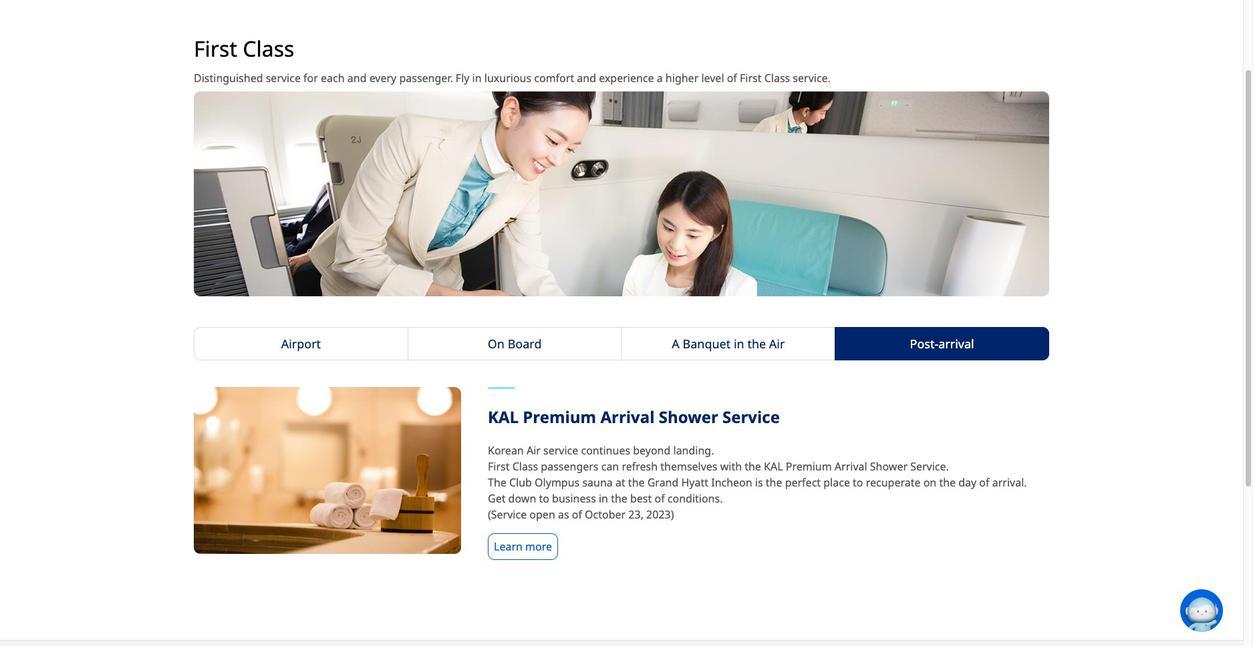 Task type: locate. For each thing, give the bounding box(es) containing it.
1 horizontal spatial first
[[488, 460, 510, 475]]

1 vertical spatial to
[[539, 492, 549, 507]]

0 horizontal spatial service
[[266, 71, 301, 86]]

class inside korean air service continues beyond landing. first class passengers can refresh themselves with the kal premium arrival shower service. the club olympus sauna at the grand hyatt incheon is the perfect place to recuperate on the day of arrival. get down to business in the best of conditions. (service open as of october 23, 2023)
[[512, 460, 538, 475]]

first
[[194, 34, 237, 63], [740, 71, 762, 86], [488, 460, 510, 475]]

2 horizontal spatial class
[[764, 71, 790, 86]]

0 horizontal spatial air
[[527, 444, 541, 459]]

service.
[[910, 460, 949, 475]]

in right "fly"
[[472, 71, 482, 86]]

1 horizontal spatial kal
[[764, 460, 783, 475]]

0 vertical spatial first
[[194, 34, 237, 63]]

and right the comfort
[[577, 71, 596, 86]]

a banquet in the air
[[672, 336, 785, 352]]

2 horizontal spatial in
[[734, 336, 744, 352]]

landing.
[[673, 444, 714, 459]]

0 vertical spatial class
[[243, 34, 294, 63]]

kal inside korean air service continues beyond landing. first class passengers can refresh themselves with the kal premium arrival shower service. the club olympus sauna at the grand hyatt incheon is the perfect place to recuperate on the day of arrival. get down to business in the best of conditions. (service open as of october 23, 2023)
[[764, 460, 783, 475]]

1 horizontal spatial service
[[543, 444, 578, 459]]

learn
[[494, 540, 523, 555]]

olympus
[[535, 476, 580, 491]]

1 horizontal spatial arrival
[[835, 460, 867, 475]]

in up october
[[599, 492, 608, 507]]

and right each
[[347, 71, 367, 86]]

in
[[472, 71, 482, 86], [734, 336, 744, 352], [599, 492, 608, 507]]

best
[[630, 492, 652, 507]]

board
[[508, 336, 542, 352]]

2 vertical spatial in
[[599, 492, 608, 507]]

higher
[[666, 71, 699, 86]]

the right banquet
[[747, 336, 766, 352]]

sauna
[[582, 476, 613, 491]]

shower up landing.
[[659, 406, 718, 429]]

class
[[243, 34, 294, 63], [764, 71, 790, 86], [512, 460, 538, 475]]

class up distinguished
[[243, 34, 294, 63]]

kal premium arrival shower service
[[488, 406, 780, 429]]

first up the
[[488, 460, 510, 475]]

1 horizontal spatial shower
[[870, 460, 908, 475]]

1 horizontal spatial class
[[512, 460, 538, 475]]

kal up korean
[[488, 406, 519, 429]]

0 vertical spatial arrival
[[600, 406, 655, 429]]

shower up the recuperate
[[870, 460, 908, 475]]

for
[[303, 71, 318, 86]]

first inside korean air service continues beyond landing. first class passengers can refresh themselves with the kal premium arrival shower service. the club olympus sauna at the grand hyatt incheon is the perfect place to recuperate on the day of arrival. get down to business in the best of conditions. (service open as of october 23, 2023)
[[488, 460, 510, 475]]

level
[[701, 71, 724, 86]]

of right day
[[979, 476, 989, 491]]

distinguished service for each and every passenger. fly in luxurious comfort and experience a higher level of first class service.
[[194, 71, 831, 86]]

luxurious
[[484, 71, 531, 86]]

day
[[959, 476, 977, 491]]

arrival
[[938, 336, 974, 352]]

banquet
[[683, 336, 731, 352]]

0 horizontal spatial arrival
[[600, 406, 655, 429]]

in right banquet
[[734, 336, 744, 352]]

1 vertical spatial air
[[527, 444, 541, 459]]

perfect
[[785, 476, 821, 491]]

october
[[585, 508, 626, 523]]

class left service.
[[764, 71, 790, 86]]

shower
[[659, 406, 718, 429], [870, 460, 908, 475]]

1 horizontal spatial in
[[599, 492, 608, 507]]

place
[[824, 476, 850, 491]]

comfort
[[534, 71, 574, 86]]

airport link
[[194, 328, 408, 361]]

kal
[[488, 406, 519, 429], [764, 460, 783, 475]]

service left for
[[266, 71, 301, 86]]

grand
[[647, 476, 679, 491]]

0 vertical spatial air
[[769, 336, 785, 352]]

kal right the 'with'
[[764, 460, 783, 475]]

chat w link
[[1180, 590, 1253, 633]]

to up open
[[539, 492, 549, 507]]

1 vertical spatial service
[[543, 444, 578, 459]]

first right level
[[740, 71, 762, 86]]

service inside korean air service continues beyond landing. first class passengers can refresh themselves with the kal premium arrival shower service. the club olympus sauna at the grand hyatt incheon is the perfect place to recuperate on the day of arrival. get down to business in the best of conditions. (service open as of october 23, 2023)
[[543, 444, 578, 459]]

premium up passengers
[[523, 406, 596, 429]]

first class
[[194, 34, 294, 63]]

service
[[722, 406, 780, 429]]

1 horizontal spatial air
[[769, 336, 785, 352]]

arrival up place
[[835, 460, 867, 475]]

0 horizontal spatial shower
[[659, 406, 718, 429]]

1 horizontal spatial premium
[[786, 460, 832, 475]]

2 vertical spatial first
[[488, 460, 510, 475]]

0 horizontal spatial and
[[347, 71, 367, 86]]

2 vertical spatial class
[[512, 460, 538, 475]]

(service
[[488, 508, 527, 523]]

0 horizontal spatial kal
[[488, 406, 519, 429]]

the right is
[[766, 476, 782, 491]]

of
[[727, 71, 737, 86], [979, 476, 989, 491], [655, 492, 665, 507], [572, 508, 582, 523]]

arrival
[[600, 406, 655, 429], [835, 460, 867, 475]]

hyatt
[[681, 476, 708, 491]]

1 vertical spatial shower
[[870, 460, 908, 475]]

1 vertical spatial class
[[764, 71, 790, 86]]

1 vertical spatial first
[[740, 71, 762, 86]]

service up passengers
[[543, 444, 578, 459]]

1 vertical spatial premium
[[786, 460, 832, 475]]

the down at
[[611, 492, 627, 507]]

class up the club
[[512, 460, 538, 475]]

open
[[530, 508, 555, 523]]

1 vertical spatial arrival
[[835, 460, 867, 475]]

club
[[509, 476, 532, 491]]

in inside korean air service continues beyond landing. first class passengers can refresh themselves with the kal premium arrival shower service. the club olympus sauna at the grand hyatt incheon is the perfect place to recuperate on the day of arrival. get down to business in the best of conditions. (service open as of october 23, 2023)
[[599, 492, 608, 507]]

the up is
[[745, 460, 761, 475]]

distinguished
[[194, 71, 263, 86]]

premium
[[523, 406, 596, 429], [786, 460, 832, 475]]

first up distinguished
[[194, 34, 237, 63]]

chat
[[1223, 605, 1243, 618]]

0 horizontal spatial in
[[472, 71, 482, 86]]

1 horizontal spatial and
[[577, 71, 596, 86]]

premium up perfect
[[786, 460, 832, 475]]

0 vertical spatial to
[[853, 476, 863, 491]]

each
[[321, 71, 345, 86]]

to right place
[[853, 476, 863, 491]]

post-arrival
[[910, 336, 974, 352]]

of right as
[[572, 508, 582, 523]]

service
[[266, 71, 301, 86], [543, 444, 578, 459]]

arrival up continues at bottom
[[600, 406, 655, 429]]

of right level
[[727, 71, 737, 86]]

the
[[747, 336, 766, 352], [745, 460, 761, 475], [628, 476, 645, 491], [766, 476, 782, 491], [939, 476, 956, 491], [611, 492, 627, 507]]

incheon
[[711, 476, 752, 491]]

and
[[347, 71, 367, 86], [577, 71, 596, 86]]

to
[[853, 476, 863, 491], [539, 492, 549, 507]]

2 horizontal spatial first
[[740, 71, 762, 86]]

0 vertical spatial kal
[[488, 406, 519, 429]]

continues
[[581, 444, 630, 459]]

0 vertical spatial in
[[472, 71, 482, 86]]

as
[[558, 508, 569, 523]]

air
[[769, 336, 785, 352], [527, 444, 541, 459]]

1 and from the left
[[347, 71, 367, 86]]

0 horizontal spatial to
[[539, 492, 549, 507]]

1 vertical spatial kal
[[764, 460, 783, 475]]

can
[[601, 460, 619, 475]]

1 vertical spatial in
[[734, 336, 744, 352]]

0 horizontal spatial premium
[[523, 406, 596, 429]]



Task type: describe. For each thing, give the bounding box(es) containing it.
w
[[1246, 605, 1253, 618]]

down
[[508, 492, 536, 507]]

korean air service continues beyond landing. first class passengers can refresh themselves with the kal premium arrival shower service. the club olympus sauna at the grand hyatt incheon is the perfect place to recuperate on the day of arrival. get down to business in the best of conditions. (service open as of october 23, 2023)
[[488, 444, 1027, 523]]

0 vertical spatial premium
[[523, 406, 596, 429]]

service.
[[793, 71, 831, 86]]

every
[[369, 71, 397, 86]]

a banquet in the air link
[[621, 328, 836, 361]]

2023)
[[646, 508, 674, 523]]

on board
[[488, 336, 542, 352]]

first class menu menu bar
[[194, 328, 1049, 361]]

the right at
[[628, 476, 645, 491]]

of up 2023)
[[655, 492, 665, 507]]

arrival inside korean air service continues beyond landing. first class passengers can refresh themselves with the kal premium arrival shower service. the club olympus sauna at the grand hyatt incheon is the perfect place to recuperate on the day of arrival. get down to business in the best of conditions. (service open as of october 23, 2023)
[[835, 460, 867, 475]]

with
[[720, 460, 742, 475]]

get
[[488, 492, 506, 507]]

chat w
[[1223, 605, 1253, 618]]

1 horizontal spatial to
[[853, 476, 863, 491]]

the inside 'menu bar'
[[747, 336, 766, 352]]

arrival.
[[992, 476, 1027, 491]]

conditions.
[[668, 492, 723, 507]]

premium inside korean air service continues beyond landing. first class passengers can refresh themselves with the kal premium arrival shower service. the club olympus sauna at the grand hyatt incheon is the perfect place to recuperate on the day of arrival. get down to business in the best of conditions. (service open as of october 23, 2023)
[[786, 460, 832, 475]]

0 horizontal spatial first
[[194, 34, 237, 63]]

the right on
[[939, 476, 956, 491]]

airport
[[281, 336, 321, 352]]

air inside the first class menu 'menu bar'
[[769, 336, 785, 352]]

on
[[488, 336, 505, 352]]

learn more button
[[488, 534, 558, 561]]

in inside "a banquet in the air" link
[[734, 336, 744, 352]]

recuperate
[[866, 476, 921, 491]]

a
[[672, 336, 680, 352]]

2 and from the left
[[577, 71, 596, 86]]

passenger.
[[399, 71, 453, 86]]

themselves
[[660, 460, 717, 475]]

korean
[[488, 444, 524, 459]]

post-arrival link
[[835, 328, 1049, 361]]

0 horizontal spatial class
[[243, 34, 294, 63]]

beyond
[[633, 444, 671, 459]]

the
[[488, 476, 506, 491]]

business
[[552, 492, 596, 507]]

more
[[525, 540, 552, 555]]

23,
[[628, 508, 644, 523]]

experience
[[599, 71, 654, 86]]

passengers
[[541, 460, 599, 475]]

fly
[[456, 71, 469, 86]]

on
[[923, 476, 936, 491]]

post-
[[910, 336, 938, 352]]

is
[[755, 476, 763, 491]]

0 vertical spatial service
[[266, 71, 301, 86]]

air inside korean air service continues beyond landing. first class passengers can refresh themselves with the kal premium arrival shower service. the club olympus sauna at the grand hyatt incheon is the perfect place to recuperate on the day of arrival. get down to business in the best of conditions. (service open as of october 23, 2023)
[[527, 444, 541, 459]]

refresh
[[622, 460, 658, 475]]

on board link
[[408, 328, 622, 361]]

learn more
[[494, 540, 552, 555]]

0 vertical spatial shower
[[659, 406, 718, 429]]

shower inside korean air service continues beyond landing. first class passengers can refresh themselves with the kal premium arrival shower service. the club olympus sauna at the grand hyatt incheon is the perfect place to recuperate on the day of arrival. get down to business in the best of conditions. (service open as of october 23, 2023)
[[870, 460, 908, 475]]

a
[[657, 71, 663, 86]]

at
[[615, 476, 625, 491]]



Task type: vqa. For each thing, say whether or not it's contained in the screenshot.
bottommost Class
yes



